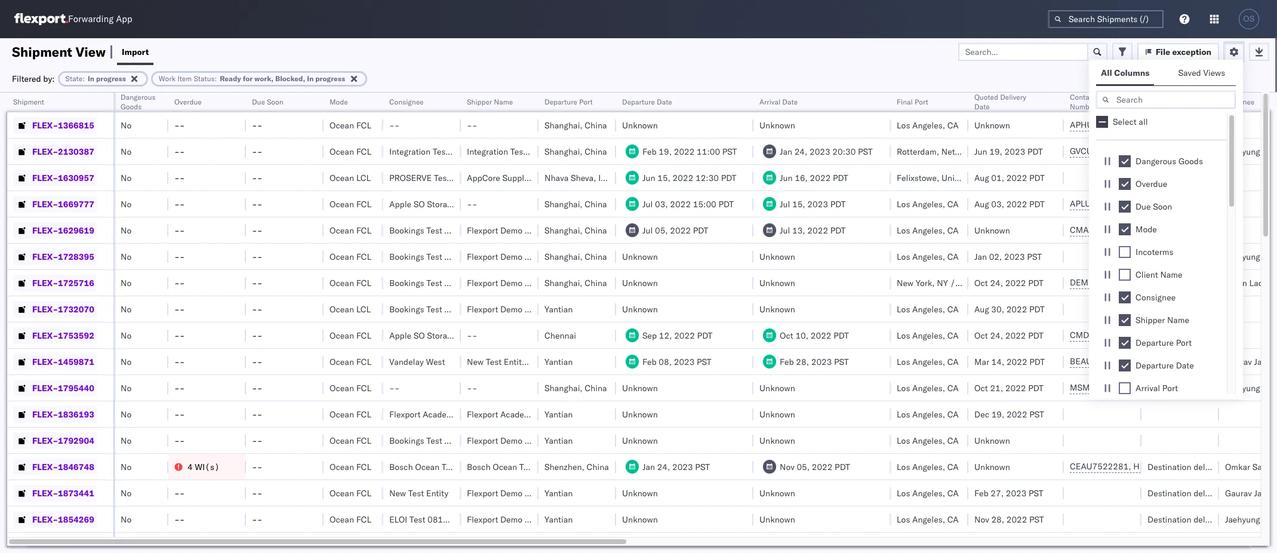 Task type: locate. For each thing, give the bounding box(es) containing it.
no right 1725716 on the left bottom of the page
[[121, 277, 132, 288]]

1795440
[[58, 383, 94, 393]]

6 destination from the top
[[1148, 383, 1192, 393]]

lacailla
[[1250, 277, 1278, 288]]

0 vertical spatial gaurav jawla
[[1226, 356, 1275, 367]]

bosch ocean test up new test entity
[[389, 461, 458, 472]]

aug for aug 01, 2022 pdt
[[975, 172, 990, 183]]

shanghai, for 19,
[[545, 146, 583, 157]]

no for flex-1873441
[[121, 488, 132, 498]]

0 horizontal spatial new
[[389, 488, 406, 498]]

0 vertical spatial storage
[[427, 199, 456, 209]]

1 aug from the top
[[975, 172, 990, 183]]

1 horizontal spatial overdue
[[1136, 179, 1168, 189]]

1728395
[[58, 251, 94, 262]]

0 vertical spatial new
[[897, 277, 914, 288]]

6 co. from the top
[[556, 488, 568, 498]]

28, down 10,
[[796, 356, 809, 367]]

cho for nov 28, 2022 pst
[[1263, 514, 1278, 525]]

6 destination delivery from the top
[[1148, 383, 1224, 393]]

ocean for 1795440
[[330, 383, 354, 393]]

1 horizontal spatial due
[[1136, 201, 1151, 212]]

0 horizontal spatial 28,
[[796, 356, 809, 367]]

china
[[585, 120, 607, 131], [585, 146, 607, 157], [585, 199, 607, 209], [585, 225, 607, 236], [585, 251, 607, 262], [585, 277, 607, 288], [585, 383, 607, 393], [587, 461, 609, 472]]

1 vertical spatial entity
[[426, 488, 449, 498]]

jul for jul 15, 2023 pdt
[[780, 199, 791, 209]]

os
[[1244, 14, 1255, 23]]

feb up jun 15, 2022 12:30 pdt
[[643, 146, 657, 157]]

1 vertical spatial nov
[[975, 514, 990, 525]]

bozo1234565,
[[1134, 356, 1194, 367]]

flexport demo shipper co.
[[467, 225, 568, 236], [467, 251, 568, 262], [467, 277, 568, 288], [467, 304, 568, 315], [467, 435, 568, 446], [467, 488, 568, 498], [467, 514, 568, 525]]

1 horizontal spatial new
[[467, 356, 484, 367]]

7 ca from the top
[[948, 356, 959, 367]]

0 vertical spatial so
[[414, 199, 425, 209]]

yantian for aug
[[545, 304, 573, 315]]

oct
[[975, 277, 988, 288], [780, 330, 794, 341], [975, 330, 988, 341], [975, 383, 988, 393]]

storage for shanghai, china
[[427, 199, 456, 209]]

new left york,
[[897, 277, 914, 288]]

oct left nj
[[975, 277, 988, 288]]

0 horizontal spatial 03,
[[655, 199, 668, 209]]

1 vertical spatial arrival
[[1136, 383, 1161, 394]]

jul down jul 03, 2022 15:00 pdt
[[643, 225, 653, 236]]

jul left 13,
[[780, 225, 791, 236]]

ocean lcl
[[330, 172, 371, 183], [330, 304, 371, 315]]

--
[[174, 120, 185, 131], [252, 120, 262, 131], [389, 120, 400, 131], [467, 120, 478, 131], [174, 146, 185, 157], [252, 146, 262, 157], [174, 172, 185, 183], [252, 172, 262, 183], [174, 199, 185, 209], [252, 199, 262, 209], [467, 199, 478, 209], [174, 225, 185, 236], [252, 225, 262, 236], [174, 251, 185, 262], [252, 251, 262, 262], [174, 277, 185, 288], [252, 277, 262, 288], [174, 304, 185, 315], [252, 304, 262, 315], [174, 330, 185, 341], [252, 330, 262, 341], [467, 330, 478, 341], [174, 356, 185, 367], [252, 356, 262, 367], [174, 383, 185, 393], [252, 383, 262, 393], [389, 383, 400, 393], [467, 383, 478, 393], [174, 409, 185, 420], [252, 409, 262, 420], [174, 435, 185, 446], [252, 435, 262, 446], [252, 461, 262, 472], [174, 488, 185, 498], [252, 488, 262, 498], [174, 514, 185, 525], [252, 514, 262, 525], [174, 540, 185, 551], [252, 540, 262, 551]]

1 storage from the top
[[427, 199, 456, 209]]

2 los angeles, ca from the top
[[897, 199, 959, 209]]

5 los angeles, ca from the top
[[897, 304, 959, 315]]

new
[[897, 277, 914, 288], [467, 356, 484, 367], [389, 488, 406, 498]]

jaehyung cho down the customs
[[1226, 146, 1278, 157]]

13 ocean fcl from the top
[[330, 488, 372, 498]]

flex- for 1873441
[[32, 488, 58, 498]]

flex-1366815
[[32, 120, 94, 131]]

0 vertical spatial due
[[252, 97, 265, 106]]

1 horizontal spatial jun
[[780, 172, 793, 183]]

flexport. image
[[14, 13, 68, 25]]

0 horizontal spatial jun
[[643, 172, 656, 183]]

8 delivery from the top
[[1194, 488, 1224, 498]]

8 resize handle column header from the left
[[602, 93, 616, 553]]

no right 1873441 in the left of the page
[[121, 488, 132, 498]]

0 horizontal spatial academy
[[423, 409, 458, 420]]

(do down account
[[458, 199, 476, 209]]

jaehyung cho down omkar savant
[[1226, 514, 1278, 525]]

14 fcl from the top
[[356, 514, 372, 525]]

flex-1629619 button
[[13, 222, 97, 239]]

new right west
[[467, 356, 484, 367]]

test for flex-1629619
[[427, 225, 442, 236]]

flex- down flex-1846748 button
[[32, 488, 58, 498]]

ocean for 1753592
[[330, 330, 354, 341]]

2 vertical spatial jan
[[643, 461, 655, 472]]

3 angeles, from the top
[[913, 225, 946, 236]]

due soon up demu1232567 at the top right of the page
[[1136, 201, 1173, 212]]

1 vertical spatial new
[[467, 356, 484, 367]]

jul up jul 13, 2022 pdt
[[780, 199, 791, 209]]

0 horizontal spatial jan
[[643, 461, 655, 472]]

4 resize handle column header from the left
[[309, 93, 324, 553]]

12 flex- from the top
[[32, 409, 58, 420]]

3 cho from the top
[[1263, 383, 1278, 393]]

2 horizontal spatial new
[[897, 277, 914, 288]]

5 bookings test consignee from the top
[[389, 435, 485, 446]]

1 oct 24, 2022 pdt from the top
[[975, 277, 1044, 288]]

apple down proserve at the top left
[[389, 199, 412, 209]]

dangerous goods down state : in progress on the left top of the page
[[121, 93, 156, 111]]

0 vertical spatial 28,
[[796, 356, 809, 367]]

0 horizontal spatial bosch ocean test
[[389, 461, 458, 472]]

bookings test consignee for flex-1725716
[[389, 277, 485, 288]]

partner
[[1148, 97, 1172, 106]]

0 horizontal spatial entity
[[426, 488, 449, 498]]

flex- down flex-1630957 button
[[32, 199, 58, 209]]

2 horizontal spatial jan
[[975, 251, 987, 262]]

name
[[494, 97, 513, 106], [1161, 269, 1183, 280], [1168, 315, 1190, 326]]

flex- up flex-1792904 button at bottom
[[32, 409, 58, 420]]

co.
[[556, 225, 568, 236], [556, 251, 568, 262], [556, 277, 568, 288], [556, 304, 568, 315], [556, 435, 568, 446], [556, 488, 568, 498], [556, 514, 568, 525]]

import down app
[[122, 46, 149, 57]]

delivery for oct 24, 2022 pdt
[[1194, 330, 1224, 341]]

1 03, from the left
[[655, 199, 668, 209]]

no right 1795440
[[121, 383, 132, 393]]

5 resize handle column header from the left
[[369, 93, 383, 553]]

03, for aug
[[992, 199, 1005, 209]]

4 cho from the top
[[1263, 514, 1278, 525]]

0 horizontal spatial :
[[83, 74, 85, 83]]

co. for feb
[[556, 488, 568, 498]]

pst for feb 08, 2023 pst
[[697, 356, 712, 367]]

goods
[[121, 102, 142, 111], [1179, 156, 1204, 167]]

flexport for flex-1725716
[[467, 277, 498, 288]]

entity left 2
[[504, 356, 526, 367]]

: down the view
[[83, 74, 85, 83]]

no right 1836193 at the bottom of page
[[121, 409, 132, 420]]

4 demo from the top
[[501, 304, 523, 315]]

date
[[657, 97, 672, 106], [783, 97, 798, 106], [975, 102, 990, 111], [1177, 360, 1195, 371]]

0 horizontal spatial arrival
[[760, 97, 781, 106]]

los angeles, ca for 30,
[[897, 304, 959, 315]]

1 vertical spatial overdue
[[1136, 179, 1168, 189]]

1 horizontal spatial :
[[215, 74, 217, 83]]

delivery for oct 21, 2022 pdt
[[1194, 383, 1224, 393]]

1 bosch from the left
[[389, 461, 413, 472]]

flex-1629619
[[32, 225, 94, 236]]

1 vertical spatial due
[[1136, 201, 1151, 212]]

flexport academy (sz) ltd.
[[467, 409, 575, 420]]

destination delivery for oct 24, 2022 pdt
[[1148, 330, 1224, 341]]

2 academy from the left
[[501, 409, 535, 420]]

1 vertical spatial (do
[[458, 330, 476, 341]]

test for flex-1630957
[[434, 172, 450, 183]]

(do
[[458, 199, 476, 209], [458, 330, 476, 341]]

0 vertical spatial (do
[[458, 199, 476, 209]]

4 flex- from the top
[[32, 199, 58, 209]]

import down assignee on the right top of page
[[1212, 120, 1237, 131]]

0 horizontal spatial nov
[[780, 461, 795, 472]]

no down dangerous goods button
[[121, 120, 132, 131]]

3 bookings test consignee from the top
[[389, 277, 485, 288]]

2 oct 24, 2022 pdt from the top
[[975, 330, 1044, 341]]

angeles,
[[913, 120, 946, 131], [913, 199, 946, 209], [913, 225, 946, 236], [913, 251, 946, 262], [913, 304, 946, 315], [913, 330, 946, 341], [913, 356, 946, 367], [913, 383, 946, 393], [913, 409, 946, 420], [913, 435, 946, 446], [913, 461, 946, 472], [913, 488, 946, 498], [913, 514, 946, 525]]

7 resize handle column header from the left
[[524, 93, 539, 553]]

7 fcl from the top
[[356, 330, 372, 341]]

0 vertical spatial 05,
[[655, 225, 668, 236]]

11 ocean fcl from the top
[[330, 435, 372, 446]]

soon up demu1232567 at the top right of the page
[[1154, 201, 1173, 212]]

due soon
[[252, 97, 284, 106], [1136, 201, 1173, 212]]

1 horizontal spatial nov
[[975, 514, 990, 525]]

name inside button
[[494, 97, 513, 106]]

flex-2130387 button
[[13, 143, 97, 160]]

feb for feb 28, 2023 pst
[[780, 356, 794, 367]]

1 vertical spatial due soon
[[1136, 201, 1173, 212]]

2 vertical spatial aug
[[975, 304, 990, 315]]

los for 24,
[[897, 330, 911, 341]]

apple so storage (do not use) up west
[[389, 330, 518, 341]]

goods down state : in progress on the left top of the page
[[121, 102, 142, 111]]

yantian for dec
[[545, 409, 573, 420]]

3 fcl from the top
[[356, 199, 372, 209]]

1 apple so storage (do not use) from the top
[[389, 199, 518, 209]]

consignee for flex-1792904
[[445, 435, 485, 446]]

container
[[1070, 93, 1102, 102]]

1 horizontal spatial 05,
[[797, 461, 810, 472]]

0 horizontal spatial departure port
[[545, 97, 593, 106]]

not up new test entity 2
[[478, 330, 495, 341]]

15, up 13,
[[793, 199, 806, 209]]

19, right dec
[[992, 409, 1005, 420]]

4 flexport demo shipper co. from the top
[[467, 304, 568, 315]]

new for new test entity 2
[[467, 356, 484, 367]]

8 destination from the top
[[1148, 488, 1192, 498]]

use) down appcore supply ltd
[[497, 199, 518, 209]]

12 los angeles, ca from the top
[[897, 488, 959, 498]]

ocean fcl for flex-1669777
[[330, 199, 372, 209]]

jun left 16,
[[780, 172, 793, 183]]

shanghai, china for 21,
[[545, 383, 607, 393]]

4 bookings from the top
[[389, 304, 424, 315]]

13 fcl from the top
[[356, 488, 372, 498]]

resize handle column header
[[99, 93, 113, 553], [154, 93, 168, 553], [232, 93, 246, 553], [309, 93, 324, 553], [369, 93, 383, 553], [447, 93, 461, 553], [524, 93, 539, 553], [602, 93, 616, 553], [740, 93, 754, 553], [877, 93, 891, 553], [955, 93, 969, 553], [1050, 93, 1064, 553], [1128, 93, 1142, 553], [1205, 93, 1220, 553]]

flex- down flex-1873441 button
[[32, 514, 58, 525]]

aug left 30,
[[975, 304, 990, 315]]

2 no from the top
[[121, 146, 132, 157]]

flex-1846748 button
[[13, 458, 97, 475]]

apple up vandelay
[[389, 330, 412, 341]]

1 vertical spatial apple
[[389, 330, 412, 341]]

1 vertical spatial gaurav jawla
[[1226, 488, 1275, 498]]

so for chennai
[[414, 330, 425, 341]]

10,
[[796, 330, 809, 341]]

2023 for jan 24, 2023 20:30 pst
[[810, 146, 831, 157]]

fcl for flex-1792904
[[356, 435, 372, 446]]

Search text field
[[1097, 91, 1236, 109]]

12,
[[659, 330, 672, 341]]

jaehyung cho down tcnu1234565
[[1226, 383, 1278, 393]]

15 flex- from the top
[[32, 488, 58, 498]]

None checkbox
[[1097, 116, 1109, 128], [1119, 178, 1131, 190], [1119, 201, 1131, 213], [1119, 223, 1131, 235], [1119, 269, 1131, 281], [1097, 116, 1109, 128], [1119, 178, 1131, 190], [1119, 201, 1131, 213], [1119, 223, 1131, 235], [1119, 269, 1131, 281]]

apple so storage (do not use)
[[389, 199, 518, 209], [389, 330, 518, 341]]

so up vandelay west
[[414, 330, 425, 341]]

: left ready
[[215, 74, 217, 83]]

angeles, for 03,
[[913, 199, 946, 209]]

ocean fcl for flex-1725716
[[330, 277, 372, 288]]

flex- inside 'button'
[[32, 146, 58, 157]]

0 vertical spatial entity
[[504, 356, 526, 367]]

2 angeles, from the top
[[913, 199, 946, 209]]

15, up jul 03, 2022 15:00 pdt
[[658, 172, 671, 183]]

1753592
[[58, 330, 94, 341]]

1 horizontal spatial progress
[[316, 74, 345, 83]]

flex- for 1846748
[[32, 461, 58, 472]]

cho
[[1263, 146, 1278, 157], [1263, 251, 1278, 262], [1263, 383, 1278, 393], [1263, 514, 1278, 525]]

0 vertical spatial not
[[478, 199, 495, 209]]

1 ocean fcl from the top
[[330, 120, 372, 131]]

6 los angeles, ca from the top
[[897, 330, 959, 341]]

6 shanghai, from the top
[[545, 277, 583, 288]]

2 storage from the top
[[427, 330, 456, 341]]

2 vertical spatial new
[[389, 488, 406, 498]]

nhava
[[545, 172, 569, 183]]

academy
[[423, 409, 458, 420], [501, 409, 535, 420]]

bosch down (us)
[[467, 461, 491, 472]]

services
[[1174, 97, 1201, 106]]

cho for oct 21, 2022 pdt
[[1263, 383, 1278, 393]]

0 vertical spatial departure port
[[545, 97, 593, 106]]

0 vertical spatial departure date
[[622, 97, 672, 106]]

no right 1630957
[[121, 172, 132, 183]]

flex- for 1795440
[[32, 383, 58, 393]]

due soon down the work,
[[252, 97, 284, 106]]

(do up new test entity 2
[[458, 330, 476, 341]]

2 resize handle column header from the left
[[154, 93, 168, 553]]

not
[[478, 199, 495, 209], [478, 330, 495, 341]]

15:00
[[693, 199, 717, 209]]

oct left 21,
[[975, 383, 988, 393]]

2 not from the top
[[478, 330, 495, 341]]

0 horizontal spatial dangerous goods
[[121, 93, 156, 111]]

soon
[[267, 97, 284, 106], [1154, 201, 1173, 212]]

1 jaehyung from the top
[[1226, 146, 1261, 157]]

1 vertical spatial oct 24, 2022 pdt
[[975, 330, 1044, 341]]

01,
[[992, 172, 1005, 183]]

1 co. from the top
[[556, 225, 568, 236]]

bookings for flex-1725716
[[389, 277, 424, 288]]

3 delivery from the top
[[1194, 304, 1224, 315]]

15, for jun
[[658, 172, 671, 183]]

2 fcl from the top
[[356, 146, 372, 157]]

bookings
[[389, 225, 424, 236], [389, 251, 424, 262], [389, 277, 424, 288], [389, 304, 424, 315], [389, 435, 424, 446]]

1 apple from the top
[[389, 199, 412, 209]]

flex- inside button
[[32, 251, 58, 262]]

aug left 01,
[[975, 172, 990, 183]]

flex- down flex-2130387 'button'
[[32, 172, 58, 183]]

arrival inside button
[[760, 97, 781, 106]]

gaurav jawla for pst
[[1226, 488, 1275, 498]]

4 ocean fcl from the top
[[330, 225, 372, 236]]

9 angeles, from the top
[[913, 409, 946, 420]]

new test entity 2
[[467, 356, 534, 367]]

arrival
[[760, 97, 781, 106], [1136, 383, 1161, 394]]

flex- down shipment button
[[32, 120, 58, 131]]

aug for aug 30, 2022 pdt
[[975, 304, 990, 315]]

1 vertical spatial jawla
[[1255, 488, 1275, 498]]

flex- down the flex-1836193 button
[[32, 435, 58, 446]]

28, down 27,
[[992, 514, 1005, 525]]

Search Shipments (/) text field
[[1049, 10, 1164, 28]]

goods inside button
[[121, 102, 142, 111]]

1 horizontal spatial dangerous goods
[[1136, 156, 1204, 167]]

fcl for flex-1795440
[[356, 383, 372, 393]]

1 horizontal spatial bosch
[[467, 461, 491, 472]]

1 vertical spatial not
[[478, 330, 495, 341]]

aug down kingdom at the top
[[975, 199, 990, 209]]

2 shanghai, from the top
[[545, 146, 583, 157]]

1 vertical spatial soon
[[1154, 201, 1173, 212]]

12 angeles, from the top
[[913, 488, 946, 498]]

demo for nov
[[501, 514, 523, 525]]

2 jaehyung cho from the top
[[1226, 251, 1278, 262]]

eloi test 081801
[[389, 514, 459, 525]]

eloi
[[389, 514, 408, 525]]

item
[[177, 74, 192, 83]]

shipment inside button
[[13, 97, 44, 106]]

1 horizontal spatial due soon
[[1136, 201, 1173, 212]]

ready
[[220, 74, 241, 83]]

jaehyung down the customs
[[1226, 146, 1261, 157]]

gaurav jawla for pdt
[[1226, 356, 1275, 367]]

resize handle column header for shipper name
[[524, 93, 539, 553]]

0 horizontal spatial due
[[252, 97, 265, 106]]

10 angeles, from the top
[[913, 435, 946, 446]]

0 vertical spatial arrival
[[760, 97, 781, 106]]

1 ocean lcl from the top
[[330, 172, 371, 183]]

no right 1792904 at the left bottom
[[121, 435, 132, 446]]

due down the work,
[[252, 97, 265, 106]]

sep
[[643, 330, 657, 341]]

demo for jan
[[501, 251, 523, 262]]

dangerous down export
[[1136, 156, 1177, 167]]

feb down oct 10, 2022 pdt at the bottom
[[780, 356, 794, 367]]

oct up mar
[[975, 330, 988, 341]]

academy for (sz)
[[501, 409, 535, 420]]

mar
[[975, 356, 990, 367]]

jul up jul 05, 2022 pdt
[[643, 199, 653, 209]]

flex- down flex-1725716 button
[[32, 304, 58, 315]]

ocean for 1846748
[[330, 461, 354, 472]]

overdue up demu1232567 at the top right of the page
[[1136, 179, 1168, 189]]

0 vertical spatial dangerous goods
[[121, 93, 156, 111]]

los angeles, ca for 24,
[[897, 330, 959, 341]]

0 vertical spatial nov
[[780, 461, 795, 472]]

bosch ocean test down inc.
[[467, 461, 535, 472]]

progress
[[96, 74, 126, 83], [316, 74, 345, 83]]

flex- up the flex-1836193 button
[[32, 383, 58, 393]]

jun for jun 19, 2023 pdt
[[975, 146, 988, 157]]

dangerous down import button on the top of page
[[121, 93, 156, 102]]

2 use) from the top
[[497, 330, 518, 341]]

2023 for jan 24, 2023 pst
[[673, 461, 693, 472]]

los
[[897, 120, 911, 131], [897, 199, 911, 209], [897, 225, 911, 236], [897, 251, 911, 262], [897, 304, 911, 315], [897, 330, 911, 341], [897, 356, 911, 367], [897, 383, 911, 393], [897, 409, 911, 420], [897, 435, 911, 446], [897, 461, 911, 472], [897, 488, 911, 498], [897, 514, 911, 525]]

academy right inc.
[[501, 409, 535, 420]]

departure port inside departure port button
[[545, 97, 593, 106]]

0 horizontal spatial progress
[[96, 74, 126, 83]]

0 horizontal spatial in
[[88, 74, 94, 83]]

0 vertical spatial gaurav
[[1226, 356, 1253, 367]]

progress up the mode button
[[316, 74, 345, 83]]

1 cho from the top
[[1263, 146, 1278, 157]]

flexport
[[467, 225, 498, 236], [467, 251, 498, 262], [467, 277, 498, 288], [467, 304, 498, 315], [389, 409, 421, 420], [467, 409, 498, 420], [467, 435, 498, 446], [467, 488, 498, 498], [467, 514, 498, 525]]

1 vertical spatial 05,
[[797, 461, 810, 472]]

flex-1459871
[[32, 356, 94, 367]]

1 vertical spatial 28,
[[992, 514, 1005, 525]]

0 vertical spatial apple so storage (do not use)
[[389, 199, 518, 209]]

jaehyung down omkar
[[1226, 514, 1261, 525]]

jaehyung cho up bryan lacailla
[[1226, 251, 1278, 262]]

5 co. from the top
[[556, 435, 568, 446]]

5 destination from the top
[[1148, 356, 1192, 367]]

12 no from the top
[[121, 409, 132, 420]]

1 horizontal spatial soon
[[1154, 201, 1173, 212]]

0 vertical spatial shipper name
[[467, 97, 513, 106]]

10 resize handle column header from the left
[[877, 93, 891, 553]]

feb 28, 2023 pst
[[780, 356, 849, 367]]

in right blocked,
[[307, 74, 314, 83]]

3 shanghai, from the top
[[545, 199, 583, 209]]

6 ocean fcl from the top
[[330, 277, 372, 288]]

file exception
[[1156, 46, 1212, 57]]

1 vertical spatial goods
[[1179, 156, 1204, 167]]

ocean for 1725716
[[330, 277, 354, 288]]

angeles, for 21,
[[913, 383, 946, 393]]

bryan
[[1226, 277, 1248, 288]]

shipper for flex-1873441
[[525, 488, 554, 498]]

oct 24, 2022 pdt down the aug 30, 2022 pdt
[[975, 330, 1044, 341]]

los for 28,
[[897, 514, 911, 525]]

1 jaehyung cho from the top
[[1226, 146, 1278, 157]]

1732070
[[58, 304, 94, 315]]

so down proserve at the top left
[[414, 199, 425, 209]]

shipment down filtered
[[13, 97, 44, 106]]

2 03, from the left
[[992, 199, 1005, 209]]

destination for unknown
[[1148, 461, 1192, 472]]

2 los from the top
[[897, 199, 911, 209]]

oct 24, 2022 pdt
[[975, 277, 1044, 288], [975, 330, 1044, 341]]

pst for jan 02, 2023 pst
[[1028, 251, 1042, 262]]

1 horizontal spatial mode
[[1136, 224, 1158, 235]]

1 vertical spatial so
[[414, 330, 425, 341]]

storage down "proserve test account"
[[427, 199, 456, 209]]

feb 27, 2023 pst
[[975, 488, 1044, 498]]

omkar savant
[[1226, 461, 1278, 472]]

1836193
[[58, 409, 94, 420]]

0 horizontal spatial 15,
[[658, 172, 671, 183]]

arrival for arrival port
[[1136, 383, 1161, 394]]

2 delivery from the top
[[1194, 251, 1224, 262]]

1 ca from the top
[[948, 120, 959, 131]]

los for 02,
[[897, 251, 911, 262]]

1 vertical spatial departure date
[[1136, 360, 1195, 371]]

flex-1846748
[[32, 461, 94, 472]]

no right 1753592
[[121, 330, 132, 341]]

dangerous goods down export
[[1136, 156, 1204, 167]]

1 horizontal spatial jan
[[780, 146, 793, 157]]

aug
[[975, 172, 990, 183], [975, 199, 990, 209], [975, 304, 990, 315]]

supply
[[503, 172, 529, 183]]

fcl for flex-2130387
[[356, 146, 372, 157]]

7 destination delivery from the top
[[1148, 461, 1224, 472]]

fcl for flex-1753592
[[356, 330, 372, 341]]

None checkbox
[[1119, 155, 1131, 167], [1119, 246, 1131, 258], [1119, 292, 1131, 303], [1119, 314, 1131, 326], [1119, 337, 1131, 349], [1119, 360, 1131, 372], [1119, 382, 1131, 394], [1119, 155, 1131, 167], [1119, 246, 1131, 258], [1119, 292, 1131, 303], [1119, 314, 1131, 326], [1119, 337, 1131, 349], [1119, 360, 1131, 372], [1119, 382, 1131, 394]]

flex- down flex-1792904 button at bottom
[[32, 461, 58, 472]]

shipment
[[12, 43, 72, 60], [13, 97, 44, 106]]

2 ca from the top
[[948, 199, 959, 209]]

destination for nov 28, 2022 pst
[[1148, 514, 1192, 525]]

4 co. from the top
[[556, 304, 568, 315]]

in right state
[[88, 74, 94, 83]]

shipper for flex-1792904
[[525, 435, 554, 446]]

1 vertical spatial shipper name
[[1136, 315, 1190, 326]]

7 co. from the top
[[556, 514, 568, 525]]

1 destination delivery from the top
[[1148, 199, 1224, 209]]

shipper for flex-1725716
[[525, 277, 554, 288]]

unknown
[[622, 120, 658, 131], [760, 120, 796, 131], [975, 120, 1011, 131], [975, 225, 1011, 236], [622, 251, 658, 262], [760, 251, 796, 262], [622, 277, 658, 288], [760, 277, 796, 288], [622, 304, 658, 315], [760, 304, 796, 315], [622, 383, 658, 393], [760, 383, 796, 393], [622, 409, 658, 420], [760, 409, 796, 420], [622, 435, 658, 446], [760, 435, 796, 446], [975, 435, 1011, 446], [975, 461, 1011, 472], [622, 488, 658, 498], [760, 488, 796, 498], [622, 514, 658, 525], [760, 514, 796, 525]]

1 horizontal spatial academy
[[501, 409, 535, 420]]

not down appcore
[[478, 199, 495, 209]]

1 vertical spatial departure port
[[1136, 338, 1192, 348]]

1 vertical spatial gaurav
[[1226, 488, 1253, 498]]

jaehyung down tcnu1234565
[[1226, 383, 1261, 393]]

united
[[942, 172, 967, 183]]

2023 for feb 08, 2023 pst
[[674, 356, 695, 367]]

customs,
[[1175, 120, 1210, 131]]

9 delivery from the top
[[1194, 514, 1224, 525]]

flex- inside "button"
[[32, 199, 58, 209]]

delivery for mar 14, 2022 pdt
[[1194, 356, 1224, 367]]

081801
[[428, 514, 459, 525]]

dangerous inside button
[[121, 93, 156, 102]]

10 no from the top
[[121, 356, 132, 367]]

app
[[116, 13, 132, 25]]

resize handle column header for shipment
[[99, 93, 113, 553]]

03, for jul
[[655, 199, 668, 209]]

2 cho from the top
[[1263, 251, 1278, 262]]

delivery for nov 28, 2022 pst
[[1194, 514, 1224, 525]]

0 vertical spatial shipment
[[12, 43, 72, 60]]

jaehyung cho for oct 21, 2022 pdt
[[1226, 383, 1278, 393]]

14,
[[992, 356, 1005, 367]]

12 ca from the top
[[948, 488, 959, 498]]

pdt
[[1028, 146, 1043, 157], [721, 172, 737, 183], [833, 172, 849, 183], [1030, 172, 1045, 183], [719, 199, 734, 209], [831, 199, 846, 209], [1030, 199, 1045, 209], [693, 225, 709, 236], [831, 225, 846, 236], [1029, 277, 1044, 288], [1030, 304, 1045, 315], [697, 330, 713, 341], [834, 330, 849, 341], [1029, 330, 1044, 341], [1030, 356, 1045, 367], [1029, 383, 1044, 393], [835, 461, 851, 472]]

feb left 27,
[[975, 488, 989, 498]]

feb left 08,
[[643, 356, 657, 367]]

los for 19,
[[897, 409, 911, 420]]

0 horizontal spatial due soon
[[252, 97, 284, 106]]

due up the cmau2233454, demu1232567
[[1136, 201, 1151, 212]]

dangerous goods inside dangerous goods button
[[121, 93, 156, 111]]

bookings for flex-1728395
[[389, 251, 424, 262]]

1 resize handle column header from the left
[[99, 93, 113, 553]]

0 horizontal spatial bosch
[[389, 461, 413, 472]]

no right 1669777
[[121, 199, 132, 209]]

los angeles, ca for 28,
[[897, 514, 959, 525]]

state
[[65, 74, 83, 83]]

4
[[188, 461, 193, 472]]

goods down customs,
[[1179, 156, 1204, 167]]

destination delivery
[[1148, 199, 1224, 209], [1148, 251, 1224, 262], [1148, 304, 1224, 315], [1148, 330, 1224, 341], [1148, 356, 1224, 367], [1148, 383, 1224, 393], [1148, 461, 1224, 472], [1148, 488, 1224, 498], [1148, 514, 1224, 525]]

ca for 14,
[[948, 356, 959, 367]]

0 vertical spatial mode
[[330, 97, 348, 106]]

1 in from the left
[[88, 74, 94, 83]]

import inside button
[[122, 46, 149, 57]]

6 shanghai, china from the top
[[545, 277, 607, 288]]

no right 1459871
[[121, 356, 132, 367]]

:
[[83, 74, 85, 83], [215, 74, 217, 83]]

shipment button
[[7, 95, 102, 107]]

1 demo from the top
[[501, 225, 523, 236]]

flex- up flex-1725716 button
[[32, 251, 58, 262]]

ocean fcl for flex-1459871
[[330, 356, 372, 367]]

new up eloi
[[389, 488, 406, 498]]

jun right india
[[643, 172, 656, 183]]

19, up 01,
[[990, 146, 1003, 157]]

apple so storage (do not use) down account
[[389, 199, 518, 209]]

flex- down flex-1728395 button
[[32, 277, 58, 288]]

jun up kingdom at the top
[[975, 146, 988, 157]]

03, down 01,
[[992, 199, 1005, 209]]

progress down the view
[[96, 74, 126, 83]]

3 flexport demo shipper co. from the top
[[467, 277, 568, 288]]

1846748
[[58, 461, 94, 472]]

0 horizontal spatial shipper name
[[467, 97, 513, 106]]

0 horizontal spatial import
[[122, 46, 149, 57]]

0 horizontal spatial 05,
[[655, 225, 668, 236]]

16 no from the top
[[121, 514, 132, 525]]

no for flex-1366815
[[121, 120, 132, 131]]

academy for (us)
[[423, 409, 458, 420]]

1 vertical spatial import
[[1212, 120, 1237, 131]]

china for demu1232588
[[585, 277, 607, 288]]

jul 05, 2022 pdt
[[643, 225, 709, 236]]

0 vertical spatial ocean lcl
[[330, 172, 371, 183]]

aug 01, 2022 pdt
[[975, 172, 1045, 183]]

3 demo from the top
[[501, 277, 523, 288]]

1 lcl from the top
[[356, 172, 371, 183]]

1 vertical spatial lcl
[[356, 304, 371, 315]]

no right 1846748
[[121, 461, 132, 472]]

4 angeles, from the top
[[913, 251, 946, 262]]

fcl for flex-1459871
[[356, 356, 372, 367]]

jan for jan 02, 2023 pst
[[975, 251, 987, 262]]

no right 1732070
[[121, 304, 132, 315]]

0 vertical spatial oct 24, 2022 pdt
[[975, 277, 1044, 288]]

5 bookings from the top
[[389, 435, 424, 446]]

1 vertical spatial shipment
[[13, 97, 44, 106]]

1 not from the top
[[478, 199, 495, 209]]

ltd
[[531, 172, 543, 183]]

2 apple so storage (do not use) from the top
[[389, 330, 518, 341]]

1 horizontal spatial import
[[1212, 120, 1237, 131]]

wi(s)
[[195, 461, 220, 472]]

no right 1854269
[[121, 514, 132, 525]]

shipper for flex-1732070
[[525, 304, 554, 315]]

proserve test account
[[389, 172, 484, 183]]

select
[[1113, 116, 1137, 127]]

1 vertical spatial aug
[[975, 199, 990, 209]]

yantian for feb
[[545, 488, 573, 498]]

gaurav jawla
[[1226, 356, 1275, 367], [1226, 488, 1275, 498]]

co. for nov
[[556, 514, 568, 525]]

6 no from the top
[[121, 251, 132, 262]]

1 vertical spatial storage
[[427, 330, 456, 341]]

ocean for 1629619
[[330, 225, 354, 236]]

hlxu8034992
[[1197, 461, 1256, 472]]

shipper name inside button
[[467, 97, 513, 106]]

9 ocean fcl from the top
[[330, 383, 372, 393]]

0 vertical spatial name
[[494, 97, 513, 106]]

overdue down item
[[174, 97, 202, 106]]



Task type: vqa. For each thing, say whether or not it's contained in the screenshot.


Task type: describe. For each thing, give the bounding box(es) containing it.
4 shanghai, from the top
[[545, 225, 583, 236]]

fcl for flex-1873441
[[356, 488, 372, 498]]

destination for jan 02, 2023 pst
[[1148, 251, 1192, 262]]

jan 02, 2023 pst
[[975, 251, 1042, 262]]

china for aphu6696417
[[585, 120, 607, 131]]

resize handle column header for departure date
[[740, 93, 754, 553]]

resize handle column header for mode
[[369, 93, 383, 553]]

1 progress from the left
[[96, 74, 126, 83]]

partner services
[[1148, 97, 1201, 106]]

1 flexport demo shipper co. from the top
[[467, 225, 568, 236]]

1 angeles, from the top
[[913, 120, 946, 131]]

savant
[[1253, 461, 1278, 472]]

flex-1669777
[[32, 199, 94, 209]]

angeles, for 24,
[[913, 330, 946, 341]]

(do for shanghai, china
[[458, 199, 476, 209]]

3 los from the top
[[897, 225, 911, 236]]

flexport demo shipper co. for aug
[[467, 304, 568, 315]]

aug 03, 2022 pdt
[[975, 199, 1045, 209]]

date inside quoted delivery date
[[975, 102, 990, 111]]

aphu6696417
[[1070, 119, 1130, 130]]

11 angeles, from the top
[[913, 461, 946, 472]]

flex-1728395
[[32, 251, 94, 262]]

bookings for flex-1732070
[[389, 304, 424, 315]]

1 los angeles, ca from the top
[[897, 120, 959, 131]]

1 vertical spatial mode
[[1136, 224, 1158, 235]]

2 progress from the left
[[316, 74, 345, 83]]

work,
[[255, 74, 274, 83]]

5 flexport demo shipper co. from the top
[[467, 435, 568, 446]]

oct left 10,
[[780, 330, 794, 341]]

flex-1792904
[[32, 435, 94, 446]]

flex-1753592
[[32, 330, 94, 341]]

ocean for 1669777
[[330, 199, 354, 209]]

fcl for flex-1669777
[[356, 199, 372, 209]]

china for cmau2233454, demu1232567
[[585, 225, 607, 236]]

jun 15, 2022 12:30 pdt
[[643, 172, 737, 183]]

ocean for 1732070
[[330, 304, 354, 315]]

delivery for jan 02, 2023 pst
[[1194, 251, 1224, 262]]

jaehyung for oct 21, 2022 pdt
[[1226, 383, 1261, 393]]

28, for feb
[[796, 356, 809, 367]]

forwarding app
[[68, 13, 132, 25]]

1 vertical spatial name
[[1161, 269, 1183, 280]]

apple for shanghai, china
[[389, 199, 412, 209]]

departure date inside button
[[622, 97, 672, 106]]

delivery
[[1001, 93, 1027, 102]]

02,
[[990, 251, 1003, 262]]

20:30
[[833, 146, 856, 157]]

1 shanghai, from the top
[[545, 120, 583, 131]]

shipper for flex-1728395
[[525, 251, 554, 262]]

test for flex-1854269
[[410, 514, 426, 525]]

no for flex-1629619
[[121, 225, 132, 236]]

1 vertical spatial dangerous goods
[[1136, 156, 1204, 167]]

flex- for 1629619
[[32, 225, 58, 236]]

consignee button
[[383, 95, 449, 107]]

no for flex-1846748
[[121, 461, 132, 472]]

flex-1836193
[[32, 409, 94, 420]]

demo for oct
[[501, 277, 523, 288]]

demu1232588
[[1070, 277, 1131, 288]]

jaehyung cho for jan 02, 2023 pst
[[1226, 251, 1278, 262]]

shanghai, for 02,
[[545, 251, 583, 262]]

storage for chennai
[[427, 330, 456, 341]]

state : in progress
[[65, 74, 126, 83]]

nov for nov 05, 2022 pdt
[[780, 461, 795, 472]]

11 ca from the top
[[948, 461, 959, 472]]

rotterdam,
[[897, 146, 940, 157]]

2023 for jun 19, 2023 pdt
[[1005, 146, 1026, 157]]

oct 21, 2022 pdt
[[975, 383, 1044, 393]]

mode inside button
[[330, 97, 348, 106]]

28, for nov
[[992, 514, 1005, 525]]

nov 28, 2022 pst
[[975, 514, 1045, 525]]

11:00
[[697, 146, 720, 157]]

apple so storage (do not use) for shanghai, china
[[389, 199, 518, 209]]

11 los angeles, ca from the top
[[897, 461, 959, 472]]

customs
[[1239, 120, 1271, 131]]

nov 05, 2022 pdt
[[780, 461, 851, 472]]

1630957
[[58, 172, 94, 183]]

appcore
[[467, 172, 500, 183]]

1 los from the top
[[897, 120, 911, 131]]

4 wi(s)
[[188, 461, 220, 472]]

flex-1732070 button
[[13, 301, 97, 317]]

/
[[951, 277, 956, 288]]

flexport demo shipper co. for jan
[[467, 251, 568, 262]]

flex-1795440
[[32, 383, 94, 393]]

jan 24, 2023 pst
[[643, 461, 710, 472]]

resize handle column header for consignee
[[447, 93, 461, 553]]

destination delivery for oct 21, 2022 pdt
[[1148, 383, 1224, 393]]

no for flex-1753592
[[121, 330, 132, 341]]

2 bosch ocean test from the left
[[467, 461, 535, 472]]

departure port button
[[539, 95, 605, 107]]

test for flex-1728395
[[427, 251, 442, 262]]

1 shanghai, china from the top
[[545, 120, 607, 131]]

flex-1725716 button
[[13, 274, 97, 291]]

fcl for flex-1846748
[[356, 461, 372, 472]]

consignee inside button
[[389, 97, 424, 106]]

cmau2233454, demu1232567
[[1070, 225, 1197, 235]]

jawla for feb 27, 2023 pst
[[1255, 488, 1275, 498]]

import button
[[117, 38, 154, 65]]

ocean for 1792904
[[330, 435, 354, 446]]

2 vertical spatial name
[[1168, 315, 1190, 326]]

2130387
[[58, 146, 94, 157]]

10 los angeles, ca from the top
[[897, 435, 959, 446]]

3 resize handle column header from the left
[[232, 93, 246, 553]]

19, for jun
[[990, 146, 1003, 157]]

jaehyung for nov 28, 2022 pst
[[1226, 514, 1261, 525]]

not for shanghai, china
[[478, 199, 495, 209]]

tcnu1234565
[[1197, 356, 1255, 367]]

aug for aug 03, 2022 pdt
[[975, 199, 990, 209]]

container numbers
[[1070, 93, 1102, 111]]

bookings test consignee for flex-1732070
[[389, 304, 485, 315]]

1 horizontal spatial departure port
[[1136, 338, 1192, 348]]

final
[[897, 97, 913, 106]]

1 horizontal spatial shipper name
[[1136, 315, 1190, 326]]

jun for jun 15, 2022 12:30 pdt
[[643, 172, 656, 183]]

10 los from the top
[[897, 435, 911, 446]]

cmau2233454,
[[1070, 225, 1134, 235]]

los for 30,
[[897, 304, 911, 315]]

los for 21,
[[897, 383, 911, 393]]

pst for dec 19, 2022 pst
[[1030, 409, 1045, 420]]

1 : from the left
[[83, 74, 85, 83]]

oct 24, 2022 pdt for los angeles, ca
[[975, 330, 1044, 341]]

arrival for arrival date
[[760, 97, 781, 106]]

co. for jan
[[556, 251, 568, 262]]

gaurav for mar 14, 2022 pdt
[[1226, 356, 1253, 367]]

shipper inside button
[[467, 97, 492, 106]]

consignee for flex-1725716
[[445, 277, 485, 288]]

msmu7042848
[[1070, 382, 1133, 393]]

2 : from the left
[[215, 74, 217, 83]]

shipment for shipment view
[[12, 43, 72, 60]]

feb for feb 08, 2023 pst
[[643, 356, 657, 367]]

demu1232567
[[1136, 225, 1197, 235]]

no for flex-1669777
[[121, 199, 132, 209]]

quoted
[[975, 93, 999, 102]]

final port
[[897, 97, 929, 106]]

1 bosch ocean test from the left
[[389, 461, 458, 472]]

exception
[[1173, 46, 1212, 57]]

forwarding app link
[[14, 13, 132, 25]]

vandelay
[[389, 356, 424, 367]]

angeles, for 19,
[[913, 409, 946, 420]]

chennai
[[545, 330, 576, 341]]

shipment view
[[12, 43, 106, 60]]

(do for chennai
[[458, 330, 476, 341]]

4 yantian from the top
[[545, 435, 573, 446]]

aug 30, 2022 pdt
[[975, 304, 1045, 315]]

flex-1366815 button
[[13, 117, 97, 134]]

10 ca from the top
[[948, 435, 959, 446]]

container numbers button
[[1064, 90, 1130, 112]]

cho for jun 19, 2023 pdt
[[1263, 146, 1278, 157]]

for
[[243, 74, 253, 83]]

0 vertical spatial due soon
[[252, 97, 284, 106]]

2
[[528, 356, 534, 367]]

saved views button
[[1174, 62, 1233, 85]]

11 los from the top
[[897, 461, 911, 472]]

by:
[[43, 73, 55, 84]]

flex-1669777 button
[[13, 196, 97, 212]]

destination for mar 14, 2022 pdt
[[1148, 356, 1192, 367]]

Search... text field
[[959, 43, 1089, 61]]

flexport academy (us) inc.
[[389, 409, 498, 420]]

angeles, for 28,
[[913, 514, 946, 525]]

not for chennai
[[478, 330, 495, 341]]

0 horizontal spatial soon
[[267, 97, 284, 106]]

0 horizontal spatial overdue
[[174, 97, 202, 106]]

filtered by:
[[12, 73, 55, 84]]

los angeles, ca for 19,
[[897, 409, 959, 420]]

ocean fcl for flex-2130387
[[330, 146, 372, 157]]

select all
[[1113, 116, 1148, 127]]

bryan lacailla
[[1226, 277, 1278, 288]]

ocean fcl for flex-1629619
[[330, 225, 372, 236]]

shipper for flex-1854269
[[525, 514, 554, 525]]

all columns button
[[1097, 62, 1155, 85]]

14 resize handle column header from the left
[[1205, 93, 1220, 553]]

delivery for unknown
[[1194, 461, 1224, 472]]

13,
[[793, 225, 806, 236]]

china for msmu7042848
[[585, 383, 607, 393]]

jul 13, 2022 pdt
[[780, 225, 846, 236]]

3 ca from the top
[[948, 225, 959, 236]]

flex-1795440 button
[[13, 380, 97, 396]]

oct for cmdu3984074
[[975, 330, 988, 341]]

saved views
[[1179, 68, 1226, 78]]

no for flex-1836193
[[121, 409, 132, 420]]

jun 19, 2023 pdt
[[975, 146, 1043, 157]]

shipper for flex-1629619
[[525, 225, 554, 236]]

views
[[1204, 68, 1226, 78]]

so for shanghai, china
[[414, 199, 425, 209]]

flexport for flex-1836193
[[467, 409, 498, 420]]

flex-1630957
[[32, 172, 94, 183]]

pst for feb 27, 2023 pst
[[1029, 488, 1044, 498]]

angeles, for 30,
[[913, 304, 946, 315]]

client name
[[1136, 269, 1183, 280]]

india
[[599, 172, 618, 183]]

los for 14,
[[897, 356, 911, 367]]

inc.
[[484, 409, 498, 420]]

ocean for 1630957
[[330, 172, 354, 183]]

gvcu5265864
[[1070, 146, 1129, 157]]

2 bosch from the left
[[467, 461, 491, 472]]

5 demo from the top
[[501, 435, 523, 446]]

sep 12, 2022 pdt
[[643, 330, 713, 341]]

ocean for 1854269
[[330, 514, 354, 525]]

ny
[[937, 277, 949, 288]]

4 shanghai, china from the top
[[545, 225, 607, 236]]

co. for aug
[[556, 304, 568, 315]]

resize handle column header for quoted delivery date
[[1050, 93, 1064, 553]]

assignee
[[1226, 97, 1255, 106]]

ocean lcl for bookings
[[330, 304, 371, 315]]

2 in from the left
[[307, 74, 314, 83]]

kingdom
[[970, 172, 1003, 183]]

flexport for flex-1732070
[[467, 304, 498, 315]]

3 los angeles, ca from the top
[[897, 225, 959, 236]]

beau1234567,
[[1070, 356, 1131, 367]]

1 horizontal spatial goods
[[1179, 156, 1204, 167]]

ocean for 2130387
[[330, 146, 354, 157]]

netherlands
[[942, 146, 989, 157]]

jaehyung cho for nov 28, 2022 pst
[[1226, 514, 1278, 525]]

1854269
[[58, 514, 94, 525]]

flex- for 1669777
[[32, 199, 58, 209]]

gaurav for feb 27, 2023 pst
[[1226, 488, 1253, 498]]

jan for jan 24, 2023 20:30 pst
[[780, 146, 793, 157]]

1 horizontal spatial dangerous
[[1136, 156, 1177, 167]]

cmdu3984074
[[1070, 330, 1132, 340]]

flex-1732070
[[32, 304, 94, 315]]

saved
[[1179, 68, 1202, 78]]

flex- for 1725716
[[32, 277, 58, 288]]



